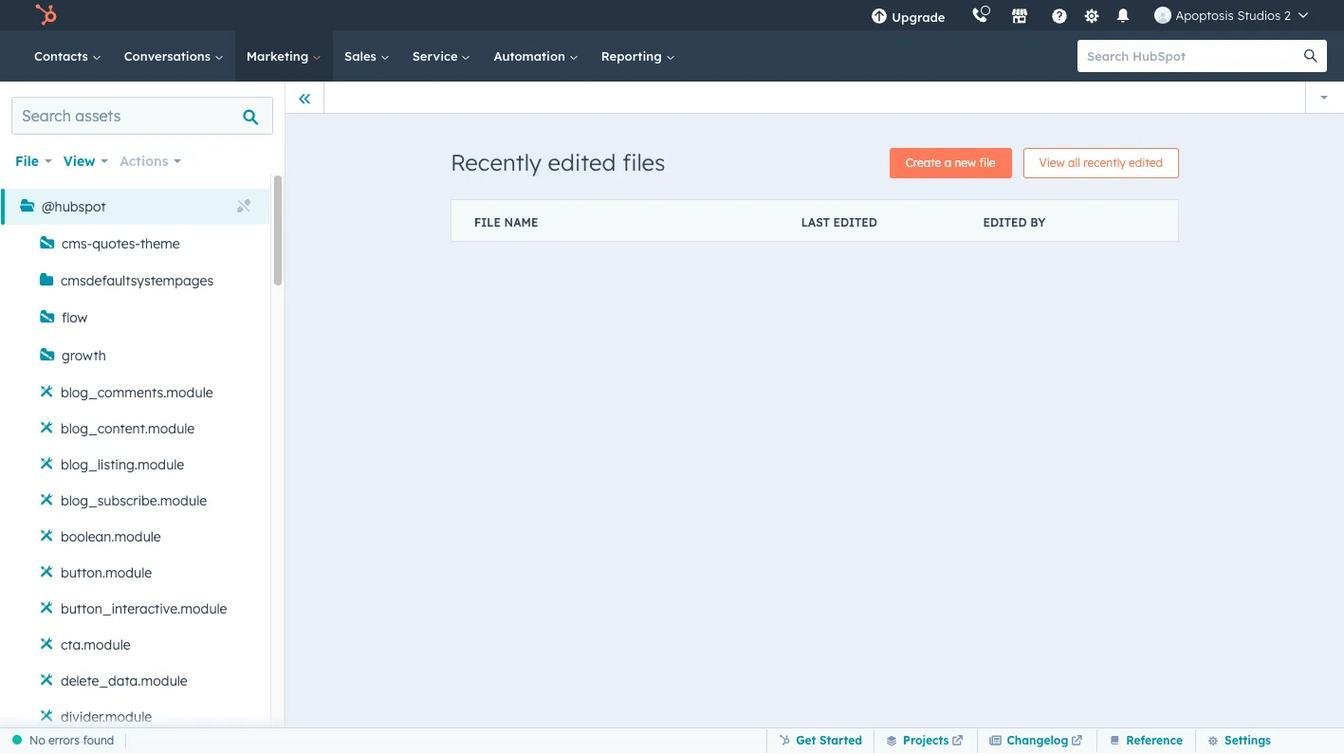Task type: locate. For each thing, give the bounding box(es) containing it.
0 horizontal spatial view
[[63, 153, 95, 170]]

marketing
[[247, 48, 312, 64]]

conversations link
[[113, 30, 235, 82]]

files
[[623, 148, 666, 177]]

view all recently edited button
[[1024, 148, 1180, 178]]

changelog link
[[978, 729, 1098, 753]]

view inside button
[[1040, 156, 1066, 170]]

service link
[[401, 30, 483, 82]]

edited right recently
[[1130, 156, 1164, 170]]

0 horizontal spatial edited
[[548, 148, 616, 177]]

apoptosis studios 2
[[1176, 8, 1292, 23]]

edited
[[548, 148, 616, 177], [1130, 156, 1164, 170], [834, 215, 878, 230]]

conversations
[[124, 48, 214, 64]]

no
[[29, 734, 45, 748]]

view for view
[[63, 153, 95, 170]]

theme
[[140, 235, 180, 252]]

errors
[[48, 734, 80, 748]]

apoptosis
[[1176, 8, 1235, 23]]

actions button
[[120, 148, 182, 175]]

last
[[802, 215, 830, 230]]

1 horizontal spatial view
[[1040, 156, 1066, 170]]

menu item
[[959, 0, 963, 30]]

notifications button
[[1108, 0, 1140, 30]]

tara schultz image
[[1156, 7, 1173, 24]]

upgrade
[[893, 9, 946, 25]]

0 horizontal spatial file
[[15, 153, 39, 170]]

recently
[[1084, 156, 1126, 170]]

file left 'view' popup button at the left top of page
[[15, 153, 39, 170]]

delete_data.module
[[61, 673, 188, 690]]

menu containing apoptosis studios 2
[[858, 0, 1322, 30]]

blog_content.module
[[61, 420, 195, 438]]

file name
[[475, 215, 539, 230]]

file for file name
[[475, 215, 501, 230]]

link opens in a new window image
[[952, 730, 964, 753], [1072, 730, 1083, 753], [952, 736, 964, 747], [1072, 736, 1083, 747]]

button_interactive.module
[[61, 601, 227, 618]]

projects
[[904, 733, 950, 747]]

found
[[83, 734, 114, 748]]

view
[[63, 153, 95, 170], [1040, 156, 1066, 170]]

2 horizontal spatial edited
[[1130, 156, 1164, 170]]

file left name
[[475, 215, 501, 230]]

edited right last
[[834, 215, 878, 230]]

blog_comments.module
[[61, 384, 213, 401]]

file inside popup button
[[15, 153, 39, 170]]

calling icon button
[[965, 3, 997, 28]]

help image
[[1052, 9, 1069, 26]]

edited for recently edited files
[[548, 148, 616, 177]]

apoptosis studios 2 button
[[1144, 0, 1320, 30]]

automation
[[494, 48, 569, 64]]

view right file popup button
[[63, 153, 95, 170]]

menu
[[858, 0, 1322, 30]]

marketing link
[[235, 30, 333, 82]]

2
[[1285, 8, 1292, 23]]

cta.module
[[61, 637, 131, 654]]

view inside popup button
[[63, 153, 95, 170]]

create
[[906, 156, 942, 170]]

0 vertical spatial file
[[15, 153, 39, 170]]

1 vertical spatial file
[[475, 215, 501, 230]]

contacts link
[[23, 30, 113, 82]]

edited left files
[[548, 148, 616, 177]]

get
[[797, 733, 817, 747]]

view for view all recently edited
[[1040, 156, 1066, 170]]

cms-quotes-theme
[[62, 235, 180, 252]]

sales link
[[333, 30, 401, 82]]

file for file
[[15, 153, 39, 170]]

file
[[15, 153, 39, 170], [475, 215, 501, 230]]

divider.module
[[61, 709, 152, 726]]

quotes-
[[92, 235, 140, 252]]

1 horizontal spatial edited
[[834, 215, 878, 230]]

1 horizontal spatial file
[[475, 215, 501, 230]]

reference button
[[1098, 729, 1185, 754]]

notifications image
[[1116, 9, 1133, 26]]

view left all
[[1040, 156, 1066, 170]]



Task type: vqa. For each thing, say whether or not it's contained in the screenshot.
progress bar
no



Task type: describe. For each thing, give the bounding box(es) containing it.
file
[[980, 156, 996, 170]]

projects link
[[874, 729, 978, 753]]

search button
[[1296, 40, 1328, 72]]

Search assets search field
[[11, 97, 273, 135]]

name
[[505, 215, 539, 230]]

hubspot image
[[34, 4, 57, 27]]

settings link
[[1081, 5, 1104, 25]]

by
[[1031, 215, 1046, 230]]

create a new file button
[[890, 148, 1012, 178]]

reference
[[1127, 734, 1184, 748]]

create a new file
[[906, 156, 996, 170]]

@hubspot
[[42, 198, 106, 215]]

actions
[[120, 153, 169, 170]]

automation link
[[483, 30, 590, 82]]

reporting link
[[590, 30, 687, 82]]

marketplaces button
[[1001, 0, 1041, 30]]

boolean.module
[[61, 529, 161, 546]]

upgrade image
[[872, 9, 889, 26]]

settings image
[[1084, 8, 1101, 25]]

edited inside "view all recently edited" button
[[1130, 156, 1164, 170]]

edited by
[[984, 215, 1046, 230]]

hubspot link
[[23, 4, 71, 27]]

reporting
[[602, 48, 666, 64]]

view all recently edited
[[1040, 156, 1164, 170]]

get started
[[797, 733, 863, 747]]

settings button
[[1196, 729, 1273, 754]]

cmsdefaultsystempages
[[61, 272, 214, 289]]

settings
[[1225, 734, 1272, 748]]

sales
[[345, 48, 380, 64]]

recently edited files
[[451, 148, 666, 177]]

started
[[820, 733, 863, 747]]

studios
[[1238, 8, 1282, 23]]

cms-
[[62, 235, 92, 252]]

last edited
[[802, 215, 878, 230]]

growth
[[62, 347, 106, 364]]

search image
[[1305, 49, 1318, 63]]

a
[[945, 156, 952, 170]]

blog_listing.module
[[61, 457, 184, 474]]

no errors found
[[29, 734, 114, 748]]

view button
[[63, 148, 108, 175]]

changelog
[[1007, 733, 1069, 747]]

new
[[955, 156, 977, 170]]

recently
[[451, 148, 542, 177]]

get started link
[[767, 729, 874, 753]]

calling icon image
[[972, 8, 989, 25]]

edited
[[984, 215, 1028, 230]]

button.module
[[61, 565, 152, 582]]

file button
[[15, 148, 52, 175]]

edited for last edited
[[834, 215, 878, 230]]

contacts
[[34, 48, 92, 64]]

flow
[[62, 309, 88, 326]]

Search HubSpot search field
[[1078, 40, 1311, 72]]

all
[[1069, 156, 1081, 170]]

help button
[[1044, 0, 1077, 30]]

service
[[413, 48, 462, 64]]

marketplaces image
[[1012, 9, 1029, 26]]

blog_subscribe.module
[[61, 493, 207, 510]]



